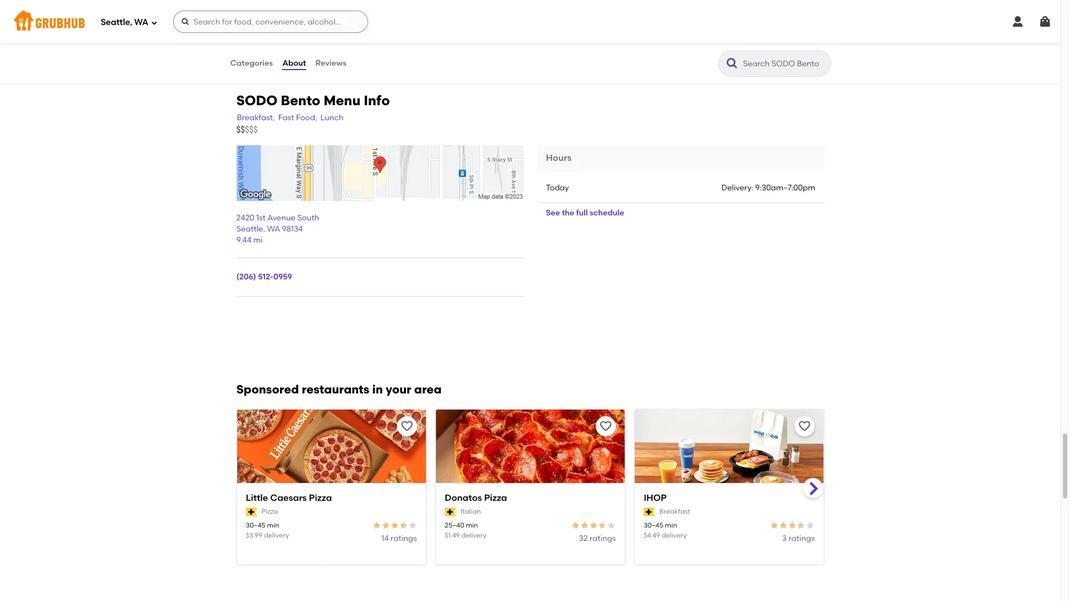 Task type: describe. For each thing, give the bounding box(es) containing it.
avenue
[[268, 213, 296, 223]]

categories
[[230, 58, 273, 68]]

0 horizontal spatial svg image
[[151, 19, 157, 26]]

seattle
[[236, 224, 263, 234]]

delivery:
[[722, 183, 754, 193]]

breakfast, fast food, lunch
[[237, 113, 344, 123]]

italian
[[461, 508, 481, 516]]

2420
[[236, 213, 254, 223]]

sponsored
[[236, 383, 299, 397]]

98134
[[282, 224, 303, 234]]

0 horizontal spatial svg image
[[181, 17, 190, 26]]

hours
[[546, 153, 572, 163]]

full
[[576, 208, 588, 218]]

about
[[282, 58, 306, 68]]

ihop
[[644, 493, 667, 504]]

south
[[297, 213, 319, 223]]

breakfast, button
[[236, 112, 276, 124]]

1 horizontal spatial svg image
[[1039, 15, 1052, 28]]

2420 1st avenue south seattle , wa 98134 9.44 mi
[[236, 213, 319, 245]]

(206) 512-0959
[[236, 272, 292, 282]]

30–45 min $4.49 delivery
[[644, 522, 687, 540]]

food,
[[296, 113, 317, 123]]

wa inside main navigation navigation
[[134, 17, 148, 27]]

2 horizontal spatial pizza
[[484, 493, 507, 504]]

reviews button
[[315, 43, 347, 84]]

lunch
[[321, 113, 344, 123]]

,
[[263, 224, 265, 234]]

25–40
[[445, 522, 464, 530]]

32 ratings
[[579, 534, 616, 543]]

min for donatos
[[466, 522, 478, 530]]

fast
[[278, 113, 294, 123]]

Search for food, convenience, alcohol... search field
[[173, 11, 368, 33]]

$3.99
[[246, 532, 262, 540]]

14 ratings
[[382, 534, 417, 543]]

sponsored restaurants in your area
[[236, 383, 442, 397]]

save this restaurant image for ihop
[[798, 420, 812, 434]]

little caesars pizza logo image
[[237, 410, 426, 504]]

ihop logo image
[[635, 410, 824, 504]]

ihop link
[[644, 493, 815, 505]]

the
[[562, 208, 575, 218]]

menu
[[324, 92, 361, 109]]

Search SODO Bento search field
[[742, 58, 827, 69]]

min inside 30–45 min $4.49 delivery
[[665, 522, 677, 530]]

breakfast,
[[237, 113, 275, 123]]

delivery inside 30–45 min $4.49 delivery
[[662, 532, 687, 540]]

delivery for little
[[264, 532, 289, 540]]

save this restaurant button for caesars
[[397, 417, 417, 437]]

your
[[386, 383, 411, 397]]

little caesars pizza
[[246, 493, 332, 504]]

donatos pizza link
[[445, 493, 616, 505]]

mi
[[253, 236, 263, 245]]

9:30am–7:00pm
[[755, 183, 816, 193]]

32
[[579, 534, 588, 543]]

14
[[382, 534, 389, 543]]

subscription pass image
[[644, 508, 655, 517]]

seattle,
[[101, 17, 132, 27]]

bento
[[281, 92, 320, 109]]

today
[[546, 183, 569, 193]]

0 horizontal spatial pizza
[[262, 508, 278, 516]]

restaurants
[[302, 383, 370, 397]]

1 horizontal spatial svg image
[[1011, 15, 1025, 28]]

info
[[364, 92, 390, 109]]

lunch button
[[320, 112, 344, 124]]

30–45 for ihop
[[644, 522, 664, 530]]

donatos pizza
[[445, 493, 507, 504]]



Task type: locate. For each thing, give the bounding box(es) containing it.
sodo bento menu info
[[236, 92, 390, 109]]

delivery right $1.49
[[461, 532, 487, 540]]

in
[[372, 383, 383, 397]]

2 ratings from the left
[[590, 534, 616, 543]]

pizza right the donatos
[[484, 493, 507, 504]]

ratings right 14
[[391, 534, 417, 543]]

main navigation navigation
[[0, 0, 1061, 43]]

2 subscription pass image from the left
[[445, 508, 456, 517]]

wa right seattle,
[[134, 17, 148, 27]]

min inside the 30–45 min $3.99 delivery
[[267, 522, 279, 530]]

(206) 512-0959 button
[[236, 272, 292, 283]]

subscription pass image
[[246, 508, 257, 517], [445, 508, 456, 517]]

min down breakfast
[[665, 522, 677, 530]]

$1.49
[[445, 532, 460, 540]]

$$$$$
[[236, 125, 258, 135]]

0 vertical spatial wa
[[134, 17, 148, 27]]

reviews
[[316, 58, 347, 68]]

1st
[[256, 213, 266, 223]]

little caesars pizza link
[[246, 493, 417, 505]]

schedule
[[590, 208, 624, 218]]

little
[[246, 493, 268, 504]]

ratings for pizza
[[590, 534, 616, 543]]

2 horizontal spatial min
[[665, 522, 677, 530]]

save this restaurant image for little caesars pizza
[[400, 420, 414, 434]]

30–45 up $4.49
[[644, 522, 664, 530]]

30–45 min $3.99 delivery
[[246, 522, 289, 540]]

min
[[267, 522, 279, 530], [466, 522, 478, 530], [665, 522, 677, 530]]

1 ratings from the left
[[391, 534, 417, 543]]

ratings right 3
[[789, 534, 815, 543]]

see the full schedule button
[[537, 203, 633, 223]]

1 horizontal spatial min
[[466, 522, 478, 530]]

1 subscription pass image from the left
[[246, 508, 257, 517]]

2 save this restaurant image from the left
[[798, 420, 812, 434]]

donatos
[[445, 493, 482, 504]]

ratings for caesars
[[391, 534, 417, 543]]

1 horizontal spatial ratings
[[590, 534, 616, 543]]

fast food, button
[[278, 112, 318, 124]]

save this restaurant button
[[397, 417, 417, 437], [596, 417, 616, 437], [795, 417, 815, 437]]

2 horizontal spatial save this restaurant button
[[795, 417, 815, 437]]

(206)
[[236, 272, 256, 282]]

$4.49
[[644, 532, 660, 540]]

caesars
[[270, 493, 307, 504]]

min down italian
[[466, 522, 478, 530]]

1 horizontal spatial subscription pass image
[[445, 508, 456, 517]]

subscription pass image up "25–40" on the left
[[445, 508, 456, 517]]

30–45 up $3.99
[[246, 522, 266, 530]]

30–45
[[246, 522, 266, 530], [644, 522, 664, 530]]

sodo
[[236, 92, 278, 109]]

1 30–45 from the left
[[246, 522, 266, 530]]

min for little
[[267, 522, 279, 530]]

delivery
[[264, 532, 289, 540], [461, 532, 487, 540], [662, 532, 687, 540]]

save this restaurant image
[[599, 420, 613, 434]]

$$
[[236, 125, 245, 135]]

save this restaurant image
[[400, 420, 414, 434], [798, 420, 812, 434]]

3 save this restaurant button from the left
[[795, 417, 815, 437]]

donatos pizza logo image
[[436, 410, 625, 504]]

pizza
[[309, 493, 332, 504], [484, 493, 507, 504], [262, 508, 278, 516]]

2 horizontal spatial ratings
[[789, 534, 815, 543]]

3 delivery from the left
[[662, 532, 687, 540]]

0959
[[273, 272, 292, 282]]

0 horizontal spatial save this restaurant image
[[400, 420, 414, 434]]

ratings right 32
[[590, 534, 616, 543]]

subscription pass image for little
[[246, 508, 257, 517]]

delivery right $4.49
[[662, 532, 687, 540]]

categories button
[[230, 43, 274, 84]]

star icon image
[[373, 521, 381, 530], [381, 521, 390, 530], [390, 521, 399, 530], [399, 521, 408, 530], [399, 521, 408, 530], [408, 521, 417, 530], [572, 521, 580, 530], [580, 521, 589, 530], [589, 521, 598, 530], [598, 521, 607, 530], [598, 521, 607, 530], [607, 521, 616, 530], [771, 521, 779, 530], [779, 521, 788, 530], [788, 521, 797, 530], [797, 521, 806, 530], [797, 521, 806, 530], [806, 521, 815, 530]]

2 30–45 from the left
[[644, 522, 664, 530]]

subscription pass image for donatos
[[445, 508, 456, 517]]

1 delivery from the left
[[264, 532, 289, 540]]

3 ratings
[[782, 534, 815, 543]]

delivery inside the 30–45 min $3.99 delivery
[[264, 532, 289, 540]]

2 min from the left
[[466, 522, 478, 530]]

delivery: 9:30am–7:00pm
[[722, 183, 816, 193]]

9.44
[[236, 236, 252, 245]]

delivery inside '25–40 min $1.49 delivery'
[[461, 532, 487, 540]]

ratings
[[391, 534, 417, 543], [590, 534, 616, 543], [789, 534, 815, 543]]

30–45 inside the 30–45 min $3.99 delivery
[[246, 522, 266, 530]]

delivery for donatos
[[461, 532, 487, 540]]

wa right ,
[[267, 224, 280, 234]]

1 horizontal spatial save this restaurant button
[[596, 417, 616, 437]]

wa
[[134, 17, 148, 27], [267, 224, 280, 234]]

0 horizontal spatial subscription pass image
[[246, 508, 257, 517]]

0 horizontal spatial wa
[[134, 17, 148, 27]]

area
[[414, 383, 442, 397]]

3 ratings from the left
[[789, 534, 815, 543]]

2 horizontal spatial delivery
[[662, 532, 687, 540]]

svg image
[[1011, 15, 1025, 28], [181, 17, 190, 26]]

3 min from the left
[[665, 522, 677, 530]]

save this restaurant button for pizza
[[596, 417, 616, 437]]

1 horizontal spatial pizza
[[309, 493, 332, 504]]

subscription pass image down little
[[246, 508, 257, 517]]

search icon image
[[725, 57, 739, 70]]

1 save this restaurant image from the left
[[400, 420, 414, 434]]

delivery right $3.99
[[264, 532, 289, 540]]

wa inside 2420 1st avenue south seattle , wa 98134 9.44 mi
[[267, 224, 280, 234]]

1 vertical spatial wa
[[267, 224, 280, 234]]

2 save this restaurant button from the left
[[596, 417, 616, 437]]

breakfast
[[660, 508, 690, 516]]

0 horizontal spatial ratings
[[391, 534, 417, 543]]

1 min from the left
[[267, 522, 279, 530]]

1 save this restaurant button from the left
[[397, 417, 417, 437]]

about button
[[282, 43, 307, 84]]

30–45 for little caesars pizza
[[246, 522, 266, 530]]

see
[[546, 208, 560, 218]]

2 delivery from the left
[[461, 532, 487, 540]]

pizza right caesars
[[309, 493, 332, 504]]

25–40 min $1.49 delivery
[[445, 522, 487, 540]]

0 horizontal spatial 30–45
[[246, 522, 266, 530]]

see the full schedule
[[546, 208, 624, 218]]

0 horizontal spatial min
[[267, 522, 279, 530]]

svg image
[[1039, 15, 1052, 28], [151, 19, 157, 26]]

3
[[782, 534, 787, 543]]

1 horizontal spatial 30–45
[[644, 522, 664, 530]]

30–45 inside 30–45 min $4.49 delivery
[[644, 522, 664, 530]]

1 horizontal spatial delivery
[[461, 532, 487, 540]]

min inside '25–40 min $1.49 delivery'
[[466, 522, 478, 530]]

512-
[[258, 272, 273, 282]]

pizza down little
[[262, 508, 278, 516]]

0 horizontal spatial save this restaurant button
[[397, 417, 417, 437]]

1 horizontal spatial wa
[[267, 224, 280, 234]]

0 horizontal spatial delivery
[[264, 532, 289, 540]]

min down caesars
[[267, 522, 279, 530]]

1 horizontal spatial save this restaurant image
[[798, 420, 812, 434]]

seattle, wa
[[101, 17, 148, 27]]



Task type: vqa. For each thing, say whether or not it's contained in the screenshot.
Main
no



